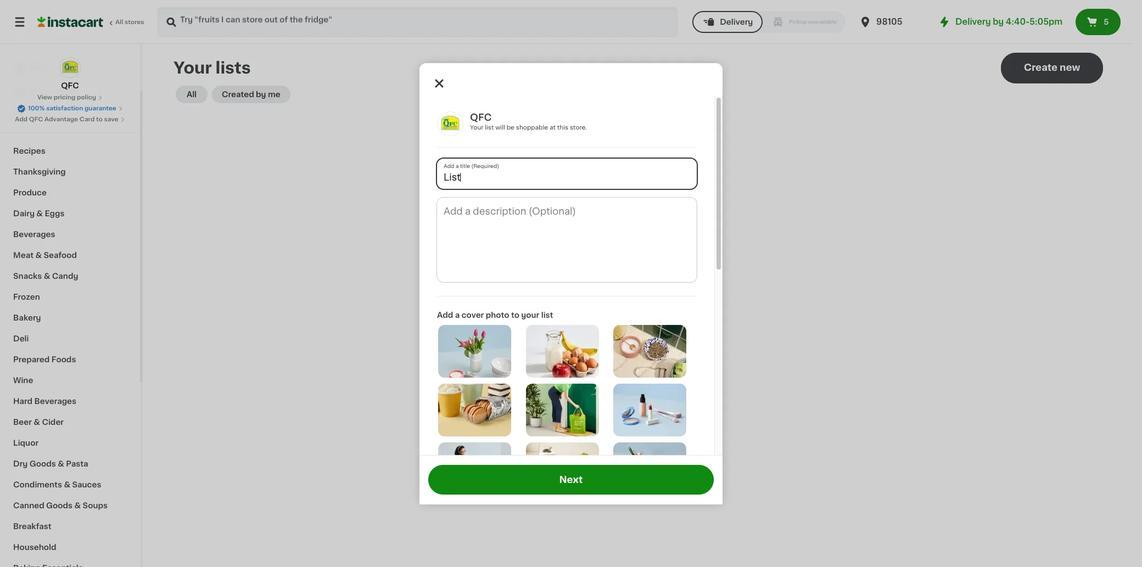 Task type: locate. For each thing, give the bounding box(es) containing it.
to down guarantee
[[96, 116, 103, 122]]

1 horizontal spatial qfc
[[61, 82, 79, 90]]

all
[[115, 19, 123, 25], [187, 91, 197, 98]]

photo
[[486, 311, 509, 319]]

eggs
[[45, 210, 64, 217]]

cover
[[462, 311, 484, 319]]

prepared foods link
[[7, 349, 133, 370]]

new
[[1060, 63, 1080, 72]]

add inside dialog
[[437, 311, 453, 319]]

None search field
[[157, 7, 678, 37]]

1 horizontal spatial will
[[635, 240, 647, 248]]

beverages
[[13, 231, 55, 238], [34, 398, 76, 405]]

lists you create will be saved here.
[[572, 240, 705, 248]]

& right meat
[[35, 252, 42, 259]]

0 horizontal spatial be
[[507, 124, 515, 130]]

all down 'your lists'
[[187, 91, 197, 98]]

produce link
[[7, 182, 133, 203]]

be left saved
[[649, 240, 659, 248]]

to for save
[[96, 116, 103, 122]]

1 horizontal spatial qfc logo image
[[437, 111, 464, 136]]

qfc
[[61, 82, 79, 90], [470, 113, 492, 122], [29, 116, 43, 122]]

0 vertical spatial list
[[485, 124, 494, 130]]

1 horizontal spatial your
[[470, 124, 484, 130]]

candy
[[52, 272, 78, 280]]

household link
[[7, 537, 133, 558]]

a jar of flour, a stick of sliced butter, 3 granny smith apples, a carton of 7 eggs. image
[[526, 443, 599, 496]]

a small white vase of pink tulips, a stack of 3 white bowls, and a rolled napkin. image
[[438, 325, 511, 378]]

0 vertical spatial goods
[[30, 460, 56, 468]]

next button
[[428, 465, 714, 495]]

0 horizontal spatial add
[[15, 116, 28, 122]]

your
[[174, 60, 212, 76], [470, 124, 484, 130]]

add up 'recipes'
[[15, 116, 28, 122]]

by left 4:40-
[[993, 18, 1004, 26]]

0 vertical spatial add
[[15, 116, 28, 122]]

qfc logo image
[[60, 57, 80, 78], [437, 111, 464, 136]]

1 vertical spatial your
[[470, 124, 484, 130]]

all left stores at the left top
[[115, 19, 123, 25]]

& left sauces
[[64, 481, 70, 489]]

store.
[[570, 124, 587, 130]]

frozen link
[[7, 287, 133, 308]]

meat
[[13, 252, 34, 259]]

pasta
[[66, 460, 88, 468]]

None text field
[[437, 198, 697, 282]]

1 horizontal spatial by
[[993, 18, 1004, 26]]

& for condiments
[[64, 481, 70, 489]]

will for qfc
[[496, 124, 505, 130]]

view
[[37, 94, 52, 101]]

canned goods & soups link
[[7, 495, 133, 516]]

0 horizontal spatial list
[[485, 124, 494, 130]]

liquor
[[13, 439, 38, 447]]

1 horizontal spatial all
[[187, 91, 197, 98]]

prepared
[[13, 356, 50, 364]]

be inside qfc your list will be shoppable at this store.
[[507, 124, 515, 130]]

here.
[[686, 240, 705, 248]]

will left the shoppable
[[496, 124, 505, 130]]

0 vertical spatial to
[[96, 116, 103, 122]]

all inside button
[[187, 91, 197, 98]]

0 vertical spatial your
[[174, 60, 212, 76]]

be
[[507, 124, 515, 130], [649, 240, 659, 248]]

& left 'eggs'
[[36, 210, 43, 217]]

lists down view
[[31, 108, 50, 116]]

an shopper setting a bag of groceries down at someone's door. image
[[526, 384, 599, 437]]

delivery inside button
[[720, 18, 753, 26]]

0 vertical spatial by
[[993, 18, 1004, 26]]

will
[[496, 124, 505, 130], [635, 240, 647, 248]]

1 horizontal spatial to
[[511, 311, 520, 319]]

1 vertical spatial beverages
[[34, 398, 76, 405]]

0 horizontal spatial to
[[96, 116, 103, 122]]

0 horizontal spatial delivery
[[720, 18, 753, 26]]

recipes link
[[7, 141, 133, 161]]

shop
[[31, 64, 51, 72]]

&
[[36, 210, 43, 217], [35, 252, 42, 259], [44, 272, 50, 280], [34, 418, 40, 426], [58, 460, 64, 468], [64, 481, 70, 489], [74, 502, 81, 510]]

a keyboard, mouse, notebook, cup of pencils, wire cable. image
[[614, 443, 687, 496]]

goods for dry
[[30, 460, 56, 468]]

dairy & eggs link
[[7, 203, 133, 224]]

goods for canned
[[46, 502, 73, 510]]

Add a title (Required) text field
[[437, 159, 697, 189]]

to inside list_add_items dialog
[[511, 311, 520, 319]]

0 horizontal spatial lists
[[31, 108, 50, 116]]

0 horizontal spatial by
[[256, 91, 266, 98]]

1 horizontal spatial list
[[541, 311, 553, 319]]

created by me button
[[212, 86, 290, 103]]

qfc for qfc
[[61, 82, 79, 90]]

soups
[[83, 502, 108, 510]]

dry
[[13, 460, 28, 468]]

0 horizontal spatial all
[[115, 19, 123, 25]]

frozen
[[13, 293, 40, 301]]

me
[[268, 91, 281, 98]]

1 vertical spatial will
[[635, 240, 647, 248]]

goods
[[30, 460, 56, 468], [46, 502, 73, 510]]

2 horizontal spatial qfc
[[470, 113, 492, 122]]

& left candy
[[44, 272, 50, 280]]

list right your
[[541, 311, 553, 319]]

all for all
[[187, 91, 197, 98]]

guarantee
[[85, 105, 116, 111]]

instacart logo image
[[37, 15, 103, 29]]

0 vertical spatial all
[[115, 19, 123, 25]]

& left pasta on the left
[[58, 460, 64, 468]]

0 vertical spatial be
[[507, 124, 515, 130]]

100% satisfaction guarantee button
[[17, 102, 123, 113]]

by inside delivery by 4:40-5:05pm link
[[993, 18, 1004, 26]]

beverages up cider at bottom
[[34, 398, 76, 405]]

0 vertical spatial lists
[[31, 108, 50, 116]]

add left a
[[437, 311, 453, 319]]

1 vertical spatial list
[[541, 311, 553, 319]]

dairy & eggs
[[13, 210, 64, 217]]

& for beer
[[34, 418, 40, 426]]

0 vertical spatial will
[[496, 124, 505, 130]]

1 horizontal spatial add
[[437, 311, 453, 319]]

buy it again
[[31, 86, 77, 94]]

1 vertical spatial qfc logo image
[[437, 111, 464, 136]]

deli link
[[7, 328, 133, 349]]

delivery
[[956, 18, 991, 26], [720, 18, 753, 26]]

will right create
[[635, 240, 647, 248]]

advantage
[[44, 116, 78, 122]]

your lists
[[174, 60, 251, 76]]

by for delivery
[[993, 18, 1004, 26]]

produce
[[13, 189, 47, 197]]

breakfast
[[13, 523, 51, 531]]

1 horizontal spatial be
[[649, 240, 659, 248]]

1 vertical spatial goods
[[46, 502, 73, 510]]

& for dairy
[[36, 210, 43, 217]]

to left your
[[511, 311, 520, 319]]

to
[[96, 116, 103, 122], [511, 311, 520, 319]]

goods up 'condiments'
[[30, 460, 56, 468]]

a woman sitting on a chair wearing headphones holding a drink in her hand with a small brown dog on the floor by her side. image
[[438, 443, 511, 496]]

goods inside canned goods & soups link
[[46, 502, 73, 510]]

lists
[[31, 108, 50, 116], [572, 240, 590, 248]]

satisfaction
[[46, 105, 83, 111]]

pricing
[[54, 94, 75, 101]]

by left me
[[256, 91, 266, 98]]

1 vertical spatial be
[[649, 240, 659, 248]]

1 horizontal spatial delivery
[[956, 18, 991, 26]]

an apple, a small pitcher of milk, a banana, and a carton of 6 eggs. image
[[526, 325, 599, 378]]

created by me
[[222, 91, 281, 98]]

goods inside dry goods & pasta link
[[30, 460, 56, 468]]

beverages down dairy & eggs
[[13, 231, 55, 238]]

card
[[80, 116, 95, 122]]

lists left the you at the top right of page
[[572, 240, 590, 248]]

& inside "link"
[[44, 272, 50, 280]]

list inside qfc your list will be shoppable at this store.
[[485, 124, 494, 130]]

1 vertical spatial all
[[187, 91, 197, 98]]

0 horizontal spatial will
[[496, 124, 505, 130]]

canned goods & soups
[[13, 502, 108, 510]]

delivery by 4:40-5:05pm link
[[938, 15, 1063, 29]]

add
[[15, 116, 28, 122], [437, 311, 453, 319]]

cider
[[42, 418, 64, 426]]

1 vertical spatial lists
[[572, 240, 590, 248]]

& for snacks
[[44, 272, 50, 280]]

seafood
[[44, 252, 77, 259]]

be left the shoppable
[[507, 124, 515, 130]]

qfc inside qfc your list will be shoppable at this store.
[[470, 113, 492, 122]]

your inside qfc your list will be shoppable at this store.
[[470, 124, 484, 130]]

list
[[485, 124, 494, 130], [541, 311, 553, 319]]

goods down the condiments & sauces at the left
[[46, 502, 73, 510]]

1 vertical spatial by
[[256, 91, 266, 98]]

by inside created by me button
[[256, 91, 266, 98]]

1 horizontal spatial lists
[[572, 240, 590, 248]]

list left the shoppable
[[485, 124, 494, 130]]

0 horizontal spatial qfc logo image
[[60, 57, 80, 78]]

saved
[[661, 240, 684, 248]]

1 vertical spatial add
[[437, 311, 453, 319]]

& right beer
[[34, 418, 40, 426]]

will inside qfc your list will be shoppable at this store.
[[496, 124, 505, 130]]

0 horizontal spatial your
[[174, 60, 212, 76]]

1 vertical spatial to
[[511, 311, 520, 319]]

view pricing policy
[[37, 94, 96, 101]]

thanksgiving link
[[7, 161, 133, 182]]

0 horizontal spatial qfc
[[29, 116, 43, 122]]

stores
[[125, 19, 144, 25]]



Task type: describe. For each thing, give the bounding box(es) containing it.
snacks & candy link
[[7, 266, 133, 287]]

hard beverages link
[[7, 391, 133, 412]]

snacks & candy
[[13, 272, 78, 280]]

deli
[[13, 335, 29, 343]]

lists
[[216, 60, 251, 76]]

pressed powder, foundation, lip stick, and makeup brushes. image
[[614, 384, 687, 437]]

hard beverages
[[13, 398, 76, 405]]

98105
[[877, 18, 903, 26]]

qfc logo image inside list_add_items dialog
[[437, 111, 464, 136]]

100%
[[28, 105, 45, 111]]

create
[[608, 240, 633, 248]]

delivery for delivery by 4:40-5:05pm
[[956, 18, 991, 26]]

lists for lists you create will be saved here.
[[572, 240, 590, 248]]

condiments
[[13, 481, 62, 489]]

4:40-
[[1006, 18, 1030, 26]]

canned
[[13, 502, 44, 510]]

100% satisfaction guarantee
[[28, 105, 116, 111]]

delivery for delivery
[[720, 18, 753, 26]]

0 vertical spatial beverages
[[13, 231, 55, 238]]

beverages link
[[7, 224, 133, 245]]

created
[[222, 91, 254, 98]]

add for add a cover photo to your list
[[437, 311, 453, 319]]

you
[[592, 240, 606, 248]]

will for lists
[[635, 240, 647, 248]]

all stores link
[[37, 7, 145, 37]]

save
[[104, 116, 119, 122]]

dry goods & pasta
[[13, 460, 88, 468]]

bakery
[[13, 314, 41, 322]]

add a cover photo to your list
[[437, 311, 553, 319]]

service type group
[[693, 11, 846, 33]]

it
[[48, 86, 54, 94]]

this
[[557, 124, 569, 130]]

condiments & sauces link
[[7, 475, 133, 495]]

lists for lists
[[31, 108, 50, 116]]

at
[[550, 124, 556, 130]]

add qfc advantage card to save link
[[15, 115, 125, 124]]

meat & seafood link
[[7, 245, 133, 266]]

condiments & sauces
[[13, 481, 101, 489]]

0 vertical spatial qfc logo image
[[60, 57, 80, 78]]

recipes
[[13, 147, 45, 155]]

create new button
[[1001, 53, 1103, 83]]

all stores
[[115, 19, 144, 25]]

view pricing policy link
[[37, 93, 103, 102]]

qfc your list will be shoppable at this store.
[[470, 113, 587, 130]]

policy
[[77, 94, 96, 101]]

a
[[455, 311, 460, 319]]

create new
[[1024, 63, 1080, 72]]

delivery button
[[693, 11, 763, 33]]

add qfc advantage card to save
[[15, 116, 119, 122]]

5:05pm
[[1030, 18, 1063, 26]]

qfc for qfc your list will be shoppable at this store.
[[470, 113, 492, 122]]

a bar of chocolate cut in half, a yellow pint of white ice cream, a green pint of white ice cream, an open pack of cookies, and a stack of ice cream sandwiches. image
[[438, 384, 511, 437]]

snacks
[[13, 272, 42, 280]]

add for add qfc advantage card to save
[[15, 116, 28, 122]]

wine link
[[7, 370, 133, 391]]

your
[[521, 311, 539, 319]]

beer & cider
[[13, 418, 64, 426]]

& for meat
[[35, 252, 42, 259]]

qfc link
[[60, 57, 80, 91]]

dry goods & pasta link
[[7, 454, 133, 475]]

breakfast link
[[7, 516, 133, 537]]

thanksgiving
[[13, 168, 66, 176]]

shoppable
[[516, 124, 548, 130]]

liquor link
[[7, 433, 133, 454]]

a bulb of garlic, a bowl of salt, a bowl of pepper, a bowl of cut celery. image
[[614, 325, 687, 378]]

to for your
[[511, 311, 520, 319]]

sauces
[[72, 481, 101, 489]]

lists link
[[7, 101, 133, 123]]

98105 button
[[859, 7, 925, 37]]

shop link
[[7, 57, 133, 79]]

wine
[[13, 377, 33, 384]]

buy
[[31, 86, 46, 94]]

prepared foods
[[13, 356, 76, 364]]

create
[[1024, 63, 1058, 72]]

be for qfc
[[507, 124, 515, 130]]

be for lists
[[649, 240, 659, 248]]

by for created
[[256, 91, 266, 98]]

all button
[[176, 86, 208, 103]]

meat & seafood
[[13, 252, 77, 259]]

beer
[[13, 418, 32, 426]]

foods
[[51, 356, 76, 364]]

& left soups
[[74, 502, 81, 510]]

list_add_items dialog
[[420, 63, 723, 567]]

hard
[[13, 398, 32, 405]]

all for all stores
[[115, 19, 123, 25]]

5
[[1104, 18, 1109, 26]]



Task type: vqa. For each thing, say whether or not it's contained in the screenshot.
the me at the left top of page
yes



